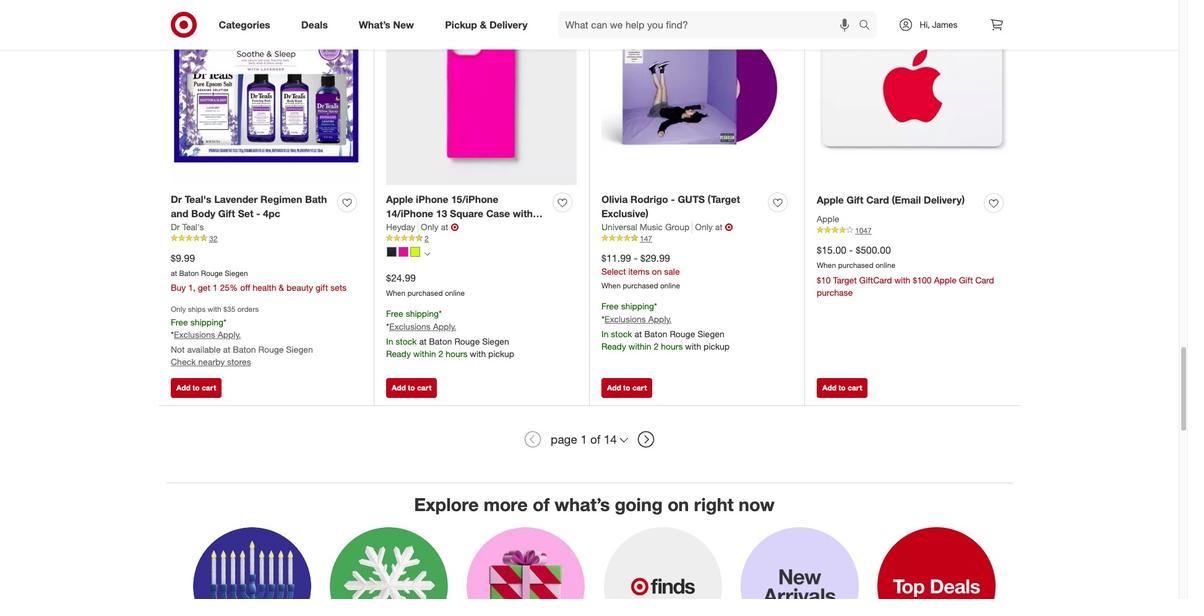 Task type: vqa. For each thing, say whether or not it's contained in the screenshot.
purchased in $15.00 - $500.00 When purchased online $10 Target GiftCard with $100 Apple Gift Card purchase
yes



Task type: locate. For each thing, give the bounding box(es) containing it.
siegen inside only ships with $35 orders free shipping * * exclusions apply. not available at baton rouge siegen check nearby stores
[[286, 344, 313, 355]]

online inside $15.00 - $500.00 when purchased online $10 target giftcard with $100 apple gift card purchase
[[876, 261, 896, 270]]

neon yellow image
[[411, 247, 420, 257]]

0 horizontal spatial 1
[[213, 283, 218, 293]]

- inside "dr teal's lavender regimen bath and body gift set - 4pc"
[[256, 207, 260, 220]]

exclusions apply. button down items
[[605, 313, 672, 326]]

when down select
[[602, 281, 621, 290]]

1 horizontal spatial only
[[421, 221, 439, 232]]

orders
[[238, 305, 259, 314]]

apple for apple iphone 15/iphone 14/iphone 13 square case with magsafe - heyday™
[[386, 193, 413, 206]]

apply. down sale
[[649, 314, 672, 325]]

on inside the $11.99 - $29.99 select items on sale when purchased online
[[652, 266, 662, 277]]

2 horizontal spatial shipping
[[621, 301, 655, 312]]

1 horizontal spatial stock
[[611, 329, 633, 339]]

free down $24.99
[[386, 309, 404, 319]]

when
[[817, 261, 837, 270], [602, 281, 621, 290], [386, 288, 406, 298]]

4 cart from the left
[[848, 383, 863, 392]]

2 vertical spatial gift
[[960, 275, 974, 285]]

4 add from the left
[[823, 383, 837, 392]]

free for $11.99 - $29.99
[[602, 301, 619, 312]]

online
[[876, 261, 896, 270], [661, 281, 681, 290], [445, 288, 465, 298]]

1 vertical spatial 1
[[581, 432, 587, 447]]

dr teal's link
[[171, 221, 204, 233]]

deals link
[[291, 11, 343, 38]]

heyday link
[[386, 221, 419, 233]]

free down select
[[602, 301, 619, 312]]

at inside only ships with $35 orders free shipping * * exclusions apply. not available at baton rouge siegen check nearby stores
[[223, 344, 231, 355]]

on
[[652, 266, 662, 277], [668, 493, 690, 516]]

more
[[484, 493, 528, 516]]

dr down and
[[171, 221, 180, 232]]

4 add to cart from the left
[[823, 383, 863, 392]]

0 horizontal spatial shipping
[[190, 317, 224, 327]]

2 ¬ from the left
[[725, 221, 734, 233]]

0 vertical spatial gift
[[847, 194, 864, 206]]

0 vertical spatial of
[[591, 432, 601, 447]]

baton
[[179, 268, 199, 278], [645, 329, 668, 339], [429, 336, 452, 347], [233, 344, 256, 355]]

in for $24.99
[[386, 336, 393, 347]]

& right health
[[279, 283, 284, 293]]

teal's for dr teal's lavender regimen bath and body gift set - 4pc
[[185, 193, 212, 206]]

0 horizontal spatial 2
[[425, 234, 429, 243]]

1 vertical spatial card
[[976, 275, 995, 285]]

1 horizontal spatial shipping
[[406, 309, 439, 319]]

only inside only ships with $35 orders free shipping * * exclusions apply. not available at baton rouge siegen check nearby stores
[[171, 305, 186, 314]]

1 horizontal spatial exclusions
[[389, 322, 431, 332]]

1 horizontal spatial apply.
[[433, 322, 457, 332]]

&
[[480, 18, 487, 31], [279, 283, 284, 293]]

teal's
[[185, 193, 212, 206], [182, 221, 204, 232]]

0 horizontal spatial hours
[[446, 349, 468, 359]]

2 horizontal spatial free
[[602, 301, 619, 312]]

1 right the page
[[581, 432, 587, 447]]

apple up apple link
[[817, 194, 844, 206]]

$100
[[913, 275, 932, 285]]

purchased
[[839, 261, 874, 270], [623, 281, 659, 290], [408, 288, 443, 298]]

of
[[591, 432, 601, 447], [533, 493, 550, 516]]

0 horizontal spatial apply.
[[218, 330, 241, 340]]

1 horizontal spatial free shipping * * exclusions apply. in stock at  baton rouge siegen ready within 2 hours with pickup
[[602, 301, 730, 352]]

0 vertical spatial 1
[[213, 283, 218, 293]]

- inside apple iphone 15/iphone 14/iphone 13 square case with magsafe - heyday™
[[431, 221, 435, 234]]

¬
[[451, 221, 459, 233], [725, 221, 734, 233]]

in
[[602, 329, 609, 339], [386, 336, 393, 347]]

of for 1
[[591, 432, 601, 447]]

teal's inside "dr teal's lavender regimen bath and body gift set - 4pc"
[[185, 193, 212, 206]]

& inside $9.99 at baton rouge siegen buy 1, get 1 25% off health & beauty gift sets
[[279, 283, 284, 293]]

1 horizontal spatial ¬
[[725, 221, 734, 233]]

of right the more
[[533, 493, 550, 516]]

exclusions inside only ships with $35 orders free shipping * * exclusions apply. not available at baton rouge siegen check nearby stores
[[174, 330, 215, 340]]

1 vertical spatial teal's
[[182, 221, 204, 232]]

baton inside only ships with $35 orders free shipping * * exclusions apply. not available at baton rouge siegen check nearby stores
[[233, 344, 256, 355]]

$11.99 - $29.99 select items on sale when purchased online
[[602, 252, 681, 290]]

gift inside $15.00 - $500.00 when purchased online $10 target giftcard with $100 apple gift card purchase
[[960, 275, 974, 285]]

dr for dr teal's lavender regimen bath and body gift set - 4pc
[[171, 193, 182, 206]]

2 horizontal spatial exclusions
[[605, 314, 646, 325]]

gift
[[847, 194, 864, 206], [218, 207, 235, 220], [960, 275, 974, 285]]

0 horizontal spatial of
[[533, 493, 550, 516]]

add to cart button
[[171, 378, 222, 398], [386, 378, 437, 398], [602, 378, 653, 398], [817, 378, 868, 398]]

apply. down $35
[[218, 330, 241, 340]]

search button
[[854, 11, 884, 41]]

lavender
[[214, 193, 258, 206]]

1 horizontal spatial of
[[591, 432, 601, 447]]

add to cart for $15.00
[[823, 383, 863, 392]]

0 horizontal spatial ready
[[386, 349, 411, 359]]

2 horizontal spatial apply.
[[649, 314, 672, 325]]

0 horizontal spatial pickup
[[489, 349, 515, 359]]

with
[[513, 207, 533, 220], [895, 275, 911, 285], [208, 305, 222, 314], [686, 341, 702, 352], [470, 349, 486, 359]]

3 add to cart from the left
[[607, 383, 647, 392]]

- inside $15.00 - $500.00 when purchased online $10 target giftcard with $100 apple gift card purchase
[[850, 244, 854, 256]]

apple iphone 15/iphone 14/iphone 13 square case with magsafe - heyday™ link
[[386, 193, 548, 234]]

apple right $100
[[935, 275, 957, 285]]

0 vertical spatial card
[[867, 194, 890, 206]]

dr
[[171, 193, 182, 206], [171, 221, 180, 232]]

only left ships
[[171, 305, 186, 314]]

purchased up target
[[839, 261, 874, 270]]

purchased down $24.99
[[408, 288, 443, 298]]

2
[[425, 234, 429, 243], [654, 341, 659, 352], [439, 349, 444, 359]]

exclusions up available
[[174, 330, 215, 340]]

within for $11.99 - $29.99
[[629, 341, 652, 352]]

0 horizontal spatial exclusions
[[174, 330, 215, 340]]

0 horizontal spatial purchased
[[408, 288, 443, 298]]

free shipping * * exclusions apply. in stock at  baton rouge siegen ready within 2 hours with pickup down the $24.99 when purchased online
[[386, 309, 515, 359]]

with inside $15.00 - $500.00 when purchased online $10 target giftcard with $100 apple gift card purchase
[[895, 275, 911, 285]]

* down $24.99
[[386, 322, 389, 332]]

1 horizontal spatial 2
[[439, 349, 444, 359]]

0 vertical spatial dr
[[171, 193, 182, 206]]

page
[[551, 432, 578, 447]]

1 vertical spatial gift
[[218, 207, 235, 220]]

2 link
[[386, 233, 577, 244]]

1
[[213, 283, 218, 293], [581, 432, 587, 447]]

purchased down items
[[623, 281, 659, 290]]

exclusions for $24.99
[[389, 322, 431, 332]]

only inside universal music group only at ¬
[[696, 221, 713, 232]]

within
[[629, 341, 652, 352], [413, 349, 436, 359]]

- left the heyday™
[[431, 221, 435, 234]]

apple up $15.00
[[817, 214, 840, 224]]

of for more
[[533, 493, 550, 516]]

when up $10
[[817, 261, 837, 270]]

2 horizontal spatial gift
[[960, 275, 974, 285]]

cart for $9.99
[[202, 383, 216, 392]]

when inside the $24.99 when purchased online
[[386, 288, 406, 298]]

card inside apple gift card (email delivery) link
[[867, 194, 890, 206]]

2 horizontal spatial 2
[[654, 341, 659, 352]]

1 cart from the left
[[202, 383, 216, 392]]

exclusions
[[605, 314, 646, 325], [389, 322, 431, 332], [174, 330, 215, 340]]

0 horizontal spatial only
[[171, 305, 186, 314]]

add to cart button for $9.99
[[171, 378, 222, 398]]

buy
[[171, 283, 186, 293]]

shipping down the $24.99 when purchased online
[[406, 309, 439, 319]]

2 cart from the left
[[417, 383, 432, 392]]

free for $24.99
[[386, 309, 404, 319]]

0 vertical spatial &
[[480, 18, 487, 31]]

1 vertical spatial of
[[533, 493, 550, 516]]

1 to from the left
[[193, 383, 200, 392]]

add to cart button for $24.99
[[386, 378, 437, 398]]

& right pickup
[[480, 18, 487, 31]]

1 horizontal spatial in
[[602, 329, 609, 339]]

4 to from the left
[[839, 383, 846, 392]]

1 horizontal spatial hours
[[661, 341, 683, 352]]

select
[[602, 266, 626, 277]]

siegen
[[225, 268, 248, 278], [698, 329, 725, 339], [482, 336, 509, 347], [286, 344, 313, 355]]

13
[[436, 207, 447, 220]]

universal music group link
[[602, 221, 693, 233]]

- right $15.00
[[850, 244, 854, 256]]

0 vertical spatial on
[[652, 266, 662, 277]]

1 add from the left
[[176, 383, 191, 392]]

1 horizontal spatial online
[[661, 281, 681, 290]]

free up not
[[171, 317, 188, 327]]

* down $35
[[224, 317, 227, 327]]

0 horizontal spatial card
[[867, 194, 890, 206]]

gift right $100
[[960, 275, 974, 285]]

pickup & delivery link
[[435, 11, 543, 38]]

dr teal's lavender regimen bath and body gift set - 4pc
[[171, 193, 327, 220]]

neon pink image
[[399, 247, 409, 257]]

- right set
[[256, 207, 260, 220]]

stores
[[227, 357, 251, 367]]

$500.00
[[856, 244, 892, 256]]

hi, james
[[920, 19, 958, 30]]

0 horizontal spatial in
[[386, 336, 393, 347]]

ready for $24.99
[[386, 349, 411, 359]]

olivia rodrigo - guts (target exclusive) image
[[602, 0, 793, 185], [602, 0, 793, 185]]

shipping down items
[[621, 301, 655, 312]]

0 horizontal spatial gift
[[218, 207, 235, 220]]

exclusions down the $24.99 when purchased online
[[389, 322, 431, 332]]

free shipping * * exclusions apply. in stock at  baton rouge siegen ready within 2 hours with pickup
[[602, 301, 730, 352], [386, 309, 515, 359]]

1 dr from the top
[[171, 193, 182, 206]]

0 horizontal spatial exclusions apply. button
[[174, 329, 241, 341]]

hours for $11.99 - $29.99
[[661, 341, 683, 352]]

apple up 14/iphone
[[386, 193, 413, 206]]

teal's down body
[[182, 221, 204, 232]]

exclusions down select
[[605, 314, 646, 325]]

- up items
[[634, 252, 638, 264]]

gift down lavender
[[218, 207, 235, 220]]

dr teal's lavender regimen bath and body gift set - 4pc image
[[171, 0, 362, 185], [171, 0, 362, 185]]

exclusions for $11.99 - $29.99
[[605, 314, 646, 325]]

2 horizontal spatial purchased
[[839, 261, 874, 270]]

2 add to cart button from the left
[[386, 378, 437, 398]]

1 horizontal spatial pickup
[[704, 341, 730, 352]]

magsafe
[[386, 221, 428, 234]]

2 horizontal spatial exclusions apply. button
[[605, 313, 672, 326]]

shipping for $24.99
[[406, 309, 439, 319]]

apple inside apple iphone 15/iphone 14/iphone 13 square case with magsafe - heyday™
[[386, 193, 413, 206]]

dr inside "dr teal's lavender regimen bath and body gift set - 4pc"
[[171, 193, 182, 206]]

card inside $15.00 - $500.00 when purchased online $10 target giftcard with $100 apple gift card purchase
[[976, 275, 995, 285]]

apply. for $11.99 - $29.99
[[649, 314, 672, 325]]

james
[[933, 19, 958, 30]]

shipping down ships
[[190, 317, 224, 327]]

2 add from the left
[[392, 383, 406, 392]]

free shipping * * exclusions apply. in stock at  baton rouge siegen ready within 2 hours with pickup down sale
[[602, 301, 730, 352]]

What can we help you find? suggestions appear below search field
[[558, 11, 863, 38]]

1 vertical spatial on
[[668, 493, 690, 516]]

check nearby stores button
[[171, 356, 251, 369]]

¬ down square
[[451, 221, 459, 233]]

on down $29.99
[[652, 266, 662, 277]]

1 horizontal spatial within
[[629, 341, 652, 352]]

delivery)
[[924, 194, 965, 206]]

4pc
[[263, 207, 280, 220]]

* down select
[[602, 314, 605, 325]]

pickup
[[445, 18, 477, 31]]

2 horizontal spatial online
[[876, 261, 896, 270]]

1 horizontal spatial ready
[[602, 341, 627, 352]]

apply. down the $24.99 when purchased online
[[433, 322, 457, 332]]

with inside only ships with $35 orders free shipping * * exclusions apply. not available at baton rouge siegen check nearby stores
[[208, 305, 222, 314]]

2 dr from the top
[[171, 221, 180, 232]]

* down the $24.99 when purchased online
[[439, 309, 442, 319]]

1 vertical spatial dr
[[171, 221, 180, 232]]

only up 147 link at the top right of the page
[[696, 221, 713, 232]]

1 add to cart button from the left
[[171, 378, 222, 398]]

2 horizontal spatial only
[[696, 221, 713, 232]]

1 horizontal spatial on
[[668, 493, 690, 516]]

apple iphone 15/iphone 14/iphone 13 square case with magsafe - heyday™ image
[[386, 0, 577, 185], [386, 0, 577, 185]]

0 horizontal spatial when
[[386, 288, 406, 298]]

1 vertical spatial &
[[279, 283, 284, 293]]

$29.99
[[641, 252, 671, 264]]

0 horizontal spatial online
[[445, 288, 465, 298]]

1 horizontal spatial card
[[976, 275, 995, 285]]

*
[[655, 301, 658, 312], [439, 309, 442, 319], [602, 314, 605, 325], [224, 317, 227, 327], [386, 322, 389, 332], [171, 330, 174, 340]]

of inside page 1 of 14 'dropdown button'
[[591, 432, 601, 447]]

1 horizontal spatial free
[[386, 309, 404, 319]]

apple link
[[817, 213, 840, 225]]

bath
[[305, 193, 327, 206]]

within for $24.99
[[413, 349, 436, 359]]

$9.99 at baton rouge siegen buy 1, get 1 25% off health & beauty gift sets
[[171, 252, 347, 293]]

0 horizontal spatial on
[[652, 266, 662, 277]]

0 horizontal spatial within
[[413, 349, 436, 359]]

when down $24.99
[[386, 288, 406, 298]]

siegen inside $9.99 at baton rouge siegen buy 1, get 1 25% off health & beauty gift sets
[[225, 268, 248, 278]]

1 horizontal spatial purchased
[[623, 281, 659, 290]]

¬ down (target
[[725, 221, 734, 233]]

$24.99 when purchased online
[[386, 272, 465, 298]]

sale
[[665, 266, 680, 277]]

apple inside $15.00 - $500.00 when purchased online $10 target giftcard with $100 apple gift card purchase
[[935, 275, 957, 285]]

gift up 1047
[[847, 194, 864, 206]]

purchased inside the $11.99 - $29.99 select items on sale when purchased online
[[623, 281, 659, 290]]

only
[[421, 221, 439, 232], [696, 221, 713, 232], [171, 305, 186, 314]]

1 horizontal spatial when
[[602, 281, 621, 290]]

ready
[[602, 341, 627, 352], [386, 349, 411, 359]]

of left 14
[[591, 432, 601, 447]]

add
[[176, 383, 191, 392], [392, 383, 406, 392], [607, 383, 622, 392], [823, 383, 837, 392]]

(target
[[708, 193, 741, 206]]

15/iphone
[[451, 193, 499, 206]]

25%
[[220, 283, 238, 293]]

- left guts
[[671, 193, 675, 206]]

pickup
[[704, 341, 730, 352], [489, 349, 515, 359]]

1 right the get
[[213, 283, 218, 293]]

online inside the $24.99 when purchased online
[[445, 288, 465, 298]]

0 horizontal spatial stock
[[396, 336, 417, 347]]

black leopard image
[[387, 247, 397, 257]]

2 add to cart from the left
[[392, 383, 432, 392]]

1 horizontal spatial gift
[[847, 194, 864, 206]]

0 horizontal spatial &
[[279, 283, 284, 293]]

0 vertical spatial teal's
[[185, 193, 212, 206]]

when inside $15.00 - $500.00 when purchased online $10 target giftcard with $100 apple gift card purchase
[[817, 261, 837, 270]]

2 to from the left
[[408, 383, 415, 392]]

teal's up body
[[185, 193, 212, 206]]

hours
[[661, 341, 683, 352], [446, 349, 468, 359]]

-
[[671, 193, 675, 206], [256, 207, 260, 220], [431, 221, 435, 234], [850, 244, 854, 256], [634, 252, 638, 264]]

4 add to cart button from the left
[[817, 378, 868, 398]]

off
[[240, 283, 250, 293]]

cart for $24.99
[[417, 383, 432, 392]]

0 horizontal spatial free
[[171, 317, 188, 327]]

heyday™
[[438, 221, 477, 234]]

exclusions apply. button down the $24.99 when purchased online
[[389, 321, 457, 333]]

exclusions apply. button for $11.99 - $29.99
[[605, 313, 672, 326]]

with inside apple iphone 15/iphone 14/iphone 13 square case with magsafe - heyday™
[[513, 207, 533, 220]]

0 horizontal spatial free shipping * * exclusions apply. in stock at  baton rouge siegen ready within 2 hours with pickup
[[386, 309, 515, 359]]

0 horizontal spatial ¬
[[451, 221, 459, 233]]

dr up and
[[171, 193, 182, 206]]

1 horizontal spatial exclusions apply. button
[[389, 321, 457, 333]]

universal music group only at ¬
[[602, 221, 734, 233]]

rouge inside $9.99 at baton rouge siegen buy 1, get 1 25% off health & beauty gift sets
[[201, 268, 223, 278]]

case
[[486, 207, 510, 220]]

1 horizontal spatial 1
[[581, 432, 587, 447]]

2 horizontal spatial when
[[817, 261, 837, 270]]

exclusions apply. button up available
[[174, 329, 241, 341]]

only down 13
[[421, 221, 439, 232]]

on left right
[[668, 493, 690, 516]]

iphone
[[416, 193, 449, 206]]

1 add to cart from the left
[[176, 383, 216, 392]]

categories
[[219, 18, 270, 31]]

free
[[602, 301, 619, 312], [386, 309, 404, 319], [171, 317, 188, 327]]

not
[[171, 344, 185, 355]]



Task type: describe. For each thing, give the bounding box(es) containing it.
purchased inside the $24.99 when purchased online
[[408, 288, 443, 298]]

all colors image
[[425, 251, 430, 257]]

explore
[[414, 493, 479, 516]]

ready for $11.99 - $29.99
[[602, 341, 627, 352]]

apple gift card (email delivery) link
[[817, 193, 965, 207]]

free shipping * * exclusions apply. in stock at  baton rouge siegen ready within 2 hours with pickup for $11.99 - $29.99
[[602, 301, 730, 352]]

add for $15.00
[[823, 383, 837, 392]]

$35
[[224, 305, 236, 314]]

on for items
[[652, 266, 662, 277]]

gift inside "dr teal's lavender regimen bath and body gift set - 4pc"
[[218, 207, 235, 220]]

square
[[450, 207, 484, 220]]

page 1 of 14
[[551, 432, 617, 447]]

beauty
[[287, 283, 313, 293]]

on for going
[[668, 493, 690, 516]]

hi,
[[920, 19, 930, 30]]

3 add from the left
[[607, 383, 622, 392]]

gift
[[316, 283, 328, 293]]

now
[[739, 493, 775, 516]]

target
[[834, 275, 857, 285]]

1047
[[856, 226, 872, 235]]

what's
[[555, 493, 610, 516]]

32 link
[[171, 233, 362, 244]]

ships
[[188, 305, 206, 314]]

2 for apple iphone 15/iphone 14/iphone 13 square case with magsafe - heyday™
[[439, 349, 444, 359]]

all colors element
[[425, 250, 430, 257]]

nearby
[[198, 357, 225, 367]]

delivery
[[490, 18, 528, 31]]

rouge inside only ships with $35 orders free shipping * * exclusions apply. not available at baton rouge siegen check nearby stores
[[259, 344, 284, 355]]

get
[[198, 283, 211, 293]]

music
[[640, 221, 663, 232]]

1 ¬ from the left
[[451, 221, 459, 233]]

* down the $11.99 - $29.99 select items on sale when purchased online
[[655, 301, 658, 312]]

page 1 of 14 button
[[546, 426, 634, 453]]

pickup for $24.99
[[489, 349, 515, 359]]

cart for $15.00
[[848, 383, 863, 392]]

dr teal's lavender regimen bath and body gift set - 4pc link
[[171, 193, 333, 221]]

3 cart from the left
[[633, 383, 647, 392]]

purchase
[[817, 287, 853, 298]]

explore more of what's going on right now
[[414, 493, 775, 516]]

$15.00
[[817, 244, 847, 256]]

shipping for $11.99 - $29.99
[[621, 301, 655, 312]]

add for $24.99
[[392, 383, 406, 392]]

going
[[615, 493, 663, 516]]

check
[[171, 357, 196, 367]]

online inside the $11.99 - $29.99 select items on sale when purchased online
[[661, 281, 681, 290]]

add to cart button for $15.00
[[817, 378, 868, 398]]

free inside only ships with $35 orders free shipping * * exclusions apply. not available at baton rouge siegen check nearby stores
[[171, 317, 188, 327]]

deals
[[301, 18, 328, 31]]

dr for dr teal's
[[171, 221, 180, 232]]

1047 link
[[817, 225, 1009, 236]]

only ships with $35 orders free shipping * * exclusions apply. not available at baton rouge siegen check nearby stores
[[171, 305, 313, 367]]

health
[[253, 283, 276, 293]]

apply. inside only ships with $35 orders free shipping * * exclusions apply. not available at baton rouge siegen check nearby stores
[[218, 330, 241, 340]]

2 for olivia rodrigo - guts (target exclusive)
[[654, 341, 659, 352]]

pickup for $11.99 - $29.99
[[704, 341, 730, 352]]

what's
[[359, 18, 391, 31]]

shipping inside only ships with $35 orders free shipping * * exclusions apply. not available at baton rouge siegen check nearby stores
[[190, 317, 224, 327]]

stock for $11.99 - $29.99
[[611, 329, 633, 339]]

search
[[854, 20, 884, 32]]

olivia rodrigo - guts (target exclusive) link
[[602, 193, 763, 221]]

what's new
[[359, 18, 414, 31]]

heyday only at ¬
[[386, 221, 459, 233]]

$15.00 - $500.00 when purchased online $10 target giftcard with $100 apple gift card purchase
[[817, 244, 995, 298]]

teal's for dr teal's
[[182, 221, 204, 232]]

stock for $24.99
[[396, 336, 417, 347]]

to for $9.99
[[193, 383, 200, 392]]

heyday
[[386, 221, 416, 232]]

new
[[393, 18, 414, 31]]

add for $9.99
[[176, 383, 191, 392]]

apple for apple gift card (email delivery)
[[817, 194, 844, 206]]

to for $24.99
[[408, 383, 415, 392]]

(email
[[892, 194, 922, 206]]

olivia rodrigo - guts (target exclusive)
[[602, 193, 741, 220]]

rodrigo
[[631, 193, 669, 206]]

at inside heyday only at ¬
[[441, 221, 449, 232]]

apple gift card (email delivery) image
[[817, 0, 1009, 186]]

$9.99
[[171, 252, 195, 264]]

set
[[238, 207, 254, 220]]

right
[[694, 493, 734, 516]]

pickup & delivery
[[445, 18, 528, 31]]

3 to from the left
[[624, 383, 631, 392]]

147 link
[[602, 233, 793, 244]]

add to cart for $9.99
[[176, 383, 216, 392]]

hours for $24.99
[[446, 349, 468, 359]]

in for $11.99 - $29.99
[[602, 329, 609, 339]]

when inside the $11.99 - $29.99 select items on sale when purchased online
[[602, 281, 621, 290]]

1 horizontal spatial &
[[480, 18, 487, 31]]

* up not
[[171, 330, 174, 340]]

3 add to cart button from the left
[[602, 378, 653, 398]]

apple gift card (email delivery)
[[817, 194, 965, 206]]

exclusions apply. button for $24.99
[[389, 321, 457, 333]]

only inside heyday only at ¬
[[421, 221, 439, 232]]

to for $15.00
[[839, 383, 846, 392]]

add to cart for $24.99
[[392, 383, 432, 392]]

guts
[[678, 193, 705, 206]]

- inside olivia rodrigo - guts (target exclusive)
[[671, 193, 675, 206]]

apply. for $24.99
[[433, 322, 457, 332]]

apple iphone 15/iphone 14/iphone 13 square case with magsafe - heyday™
[[386, 193, 533, 234]]

sets
[[331, 283, 347, 293]]

what's new link
[[348, 11, 430, 38]]

14/iphone
[[386, 207, 434, 220]]

$11.99
[[602, 252, 632, 264]]

body
[[191, 207, 216, 220]]

free shipping * * exclusions apply. in stock at  baton rouge siegen ready within 2 hours with pickup for $24.99
[[386, 309, 515, 359]]

1 inside 'dropdown button'
[[581, 432, 587, 447]]

regimen
[[261, 193, 302, 206]]

147
[[640, 234, 653, 243]]

- inside the $11.99 - $29.99 select items on sale when purchased online
[[634, 252, 638, 264]]

1,
[[188, 283, 196, 293]]

universal
[[602, 221, 638, 232]]

at inside universal music group only at ¬
[[716, 221, 723, 232]]

$24.99
[[386, 272, 416, 284]]

olivia
[[602, 193, 628, 206]]

purchased inside $15.00 - $500.00 when purchased online $10 target giftcard with $100 apple gift card purchase
[[839, 261, 874, 270]]

group
[[666, 221, 690, 232]]

baton inside $9.99 at baton rouge siegen buy 1, get 1 25% off health & beauty gift sets
[[179, 268, 199, 278]]

1 inside $9.99 at baton rouge siegen buy 1, get 1 25% off health & beauty gift sets
[[213, 283, 218, 293]]

giftcard
[[860, 275, 893, 285]]

apple for apple
[[817, 214, 840, 224]]

at inside $9.99 at baton rouge siegen buy 1, get 1 25% off health & beauty gift sets
[[171, 268, 177, 278]]

exclusive)
[[602, 207, 649, 220]]

dr teal's
[[171, 221, 204, 232]]

2 inside 2 link
[[425, 234, 429, 243]]

14
[[604, 432, 617, 447]]

and
[[171, 207, 189, 220]]

$10
[[817, 275, 831, 285]]



